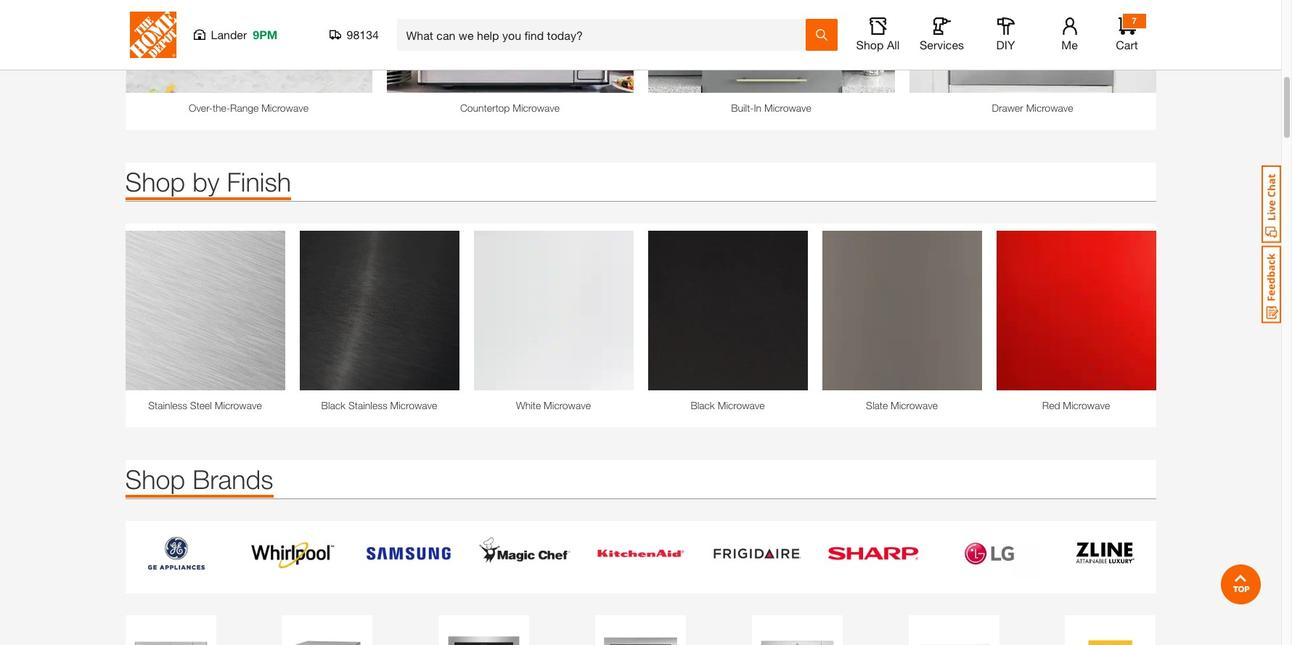 Task type: vqa. For each thing, say whether or not it's contained in the screenshot.
ft.
no



Task type: describe. For each thing, give the bounding box(es) containing it.
me button
[[1047, 17, 1094, 52]]

What can we help you find today? search field
[[406, 20, 805, 50]]

over-
[[189, 101, 213, 114]]

countertop microwave link
[[387, 100, 634, 115]]

black microwave image
[[648, 231, 808, 390]]

stainless inside 'link'
[[148, 399, 187, 412]]

built-in microwave image
[[648, 0, 895, 93]]

countertop microwaves image
[[603, 623, 679, 646]]

services
[[920, 38, 965, 52]]

98134 button
[[329, 28, 380, 42]]

red finish image
[[997, 231, 1157, 390]]

sharp image
[[823, 528, 924, 579]]

built-in microwave link
[[648, 100, 895, 115]]

built-in microwaves image
[[446, 623, 522, 646]]

over-the-range microwaves image
[[133, 623, 209, 646]]

drawer microwave
[[993, 101, 1074, 114]]

whirlpool image
[[242, 528, 343, 579]]

black for black stainless microwave
[[322, 399, 346, 412]]

me
[[1062, 38, 1079, 52]]

black stainless microwave
[[322, 399, 438, 412]]

drawer
[[993, 101, 1024, 114]]

slate microwave
[[867, 399, 938, 412]]

range
[[230, 101, 259, 114]]

7
[[1133, 15, 1137, 26]]

feedback link image
[[1262, 246, 1282, 324]]

brands
[[193, 464, 274, 495]]

services button
[[919, 17, 966, 52]]

live chat image
[[1262, 166, 1282, 243]]

magic chef image
[[474, 528, 576, 579]]

built-
[[732, 101, 754, 114]]

over-the-range microwave link
[[125, 100, 372, 115]]

commercial microwaves image
[[289, 623, 366, 646]]

stainless steel microwave
[[148, 399, 262, 412]]

shop for shop brands
[[125, 464, 185, 495]]

lander 9pm
[[211, 28, 278, 41]]

stainless steel microwave link
[[125, 398, 285, 413]]



Task type: locate. For each thing, give the bounding box(es) containing it.
zline image
[[1055, 528, 1157, 579]]

samsung image
[[358, 528, 459, 579]]

shop for shop all
[[857, 38, 884, 52]]

0 horizontal spatial stainless
[[148, 399, 187, 412]]

microwave inside 'link'
[[215, 399, 262, 412]]

black stainless microwave image
[[300, 231, 459, 390]]

1 stainless from the left
[[148, 399, 187, 412]]

1 horizontal spatial black
[[691, 399, 715, 412]]

black microwave
[[691, 399, 765, 412]]

lg in over-the-range microwaves image
[[916, 623, 993, 646]]

0 vertical spatial shop
[[857, 38, 884, 52]]

slate microwave link
[[823, 398, 982, 413]]

shop by finish
[[125, 166, 291, 197]]

red microwave link
[[997, 398, 1157, 413]]

black
[[322, 399, 346, 412], [691, 399, 715, 412]]

the home depot logo image
[[130, 12, 176, 58]]

fridgedaire image
[[706, 528, 808, 579]]

cart 7
[[1117, 15, 1139, 52]]

shop all
[[857, 38, 900, 52]]

in
[[754, 101, 762, 114]]

1 horizontal spatial stainless
[[349, 399, 388, 412]]

steel
[[190, 399, 212, 412]]

countertop microwave
[[460, 101, 560, 114]]

all
[[888, 38, 900, 52]]

red microwave
[[1043, 399, 1111, 412]]

ge image
[[125, 528, 227, 579]]

9pm
[[253, 28, 278, 41]]

over-the-range microwave image
[[125, 0, 372, 93]]

98134
[[347, 28, 379, 41]]

shop brands
[[125, 464, 274, 495]]

2 black from the left
[[691, 399, 715, 412]]

white microwave image
[[474, 231, 634, 390]]

shop all button
[[855, 17, 902, 52]]

slate microwave image
[[823, 231, 982, 390]]

shop
[[857, 38, 884, 52], [125, 166, 185, 197], [125, 464, 185, 495]]

1 black from the left
[[322, 399, 346, 412]]

built-in microwave
[[732, 101, 812, 114]]

0 horizontal spatial black
[[322, 399, 346, 412]]

cart
[[1117, 38, 1139, 52]]

1 vertical spatial shop
[[125, 166, 185, 197]]

microwave
[[262, 101, 309, 114], [513, 101, 560, 114], [765, 101, 812, 114], [1027, 101, 1074, 114], [215, 399, 262, 412], [390, 399, 438, 412], [544, 399, 591, 412], [718, 399, 765, 412], [891, 399, 938, 412], [1064, 399, 1111, 412]]

kitchen aid image
[[590, 528, 692, 579]]

countertop microwave image
[[387, 0, 634, 93]]

white
[[516, 399, 541, 412]]

drawer microwave link
[[910, 100, 1157, 115]]

white microwave link
[[474, 398, 634, 413]]

lg image
[[939, 528, 1041, 579]]

white microwave
[[516, 399, 591, 412]]

black for black microwave
[[691, 399, 715, 412]]

black microwave link
[[648, 398, 808, 413]]

red
[[1043, 399, 1061, 412]]

countertop
[[460, 101, 510, 114]]

slate
[[867, 399, 889, 412]]

over-the-range microwave
[[189, 101, 309, 114]]

stainless
[[148, 399, 187, 412], [349, 399, 388, 412]]

stainless steel image
[[125, 231, 285, 390]]

diy
[[997, 38, 1016, 52]]

2 stainless from the left
[[349, 399, 388, 412]]

shop inside button
[[857, 38, 884, 52]]

the-
[[213, 101, 230, 114]]

by
[[193, 166, 220, 197]]

finish
[[227, 166, 291, 197]]

lander
[[211, 28, 247, 41]]

shop for shop by finish
[[125, 166, 185, 197]]

diy button
[[983, 17, 1030, 52]]

ge in over-the-range microwaves image
[[760, 623, 836, 646]]

shop savings image
[[1073, 623, 1149, 646]]

black stainless microwave link
[[300, 398, 459, 413]]

drawer microwave image
[[910, 0, 1157, 93]]

2 vertical spatial shop
[[125, 464, 185, 495]]



